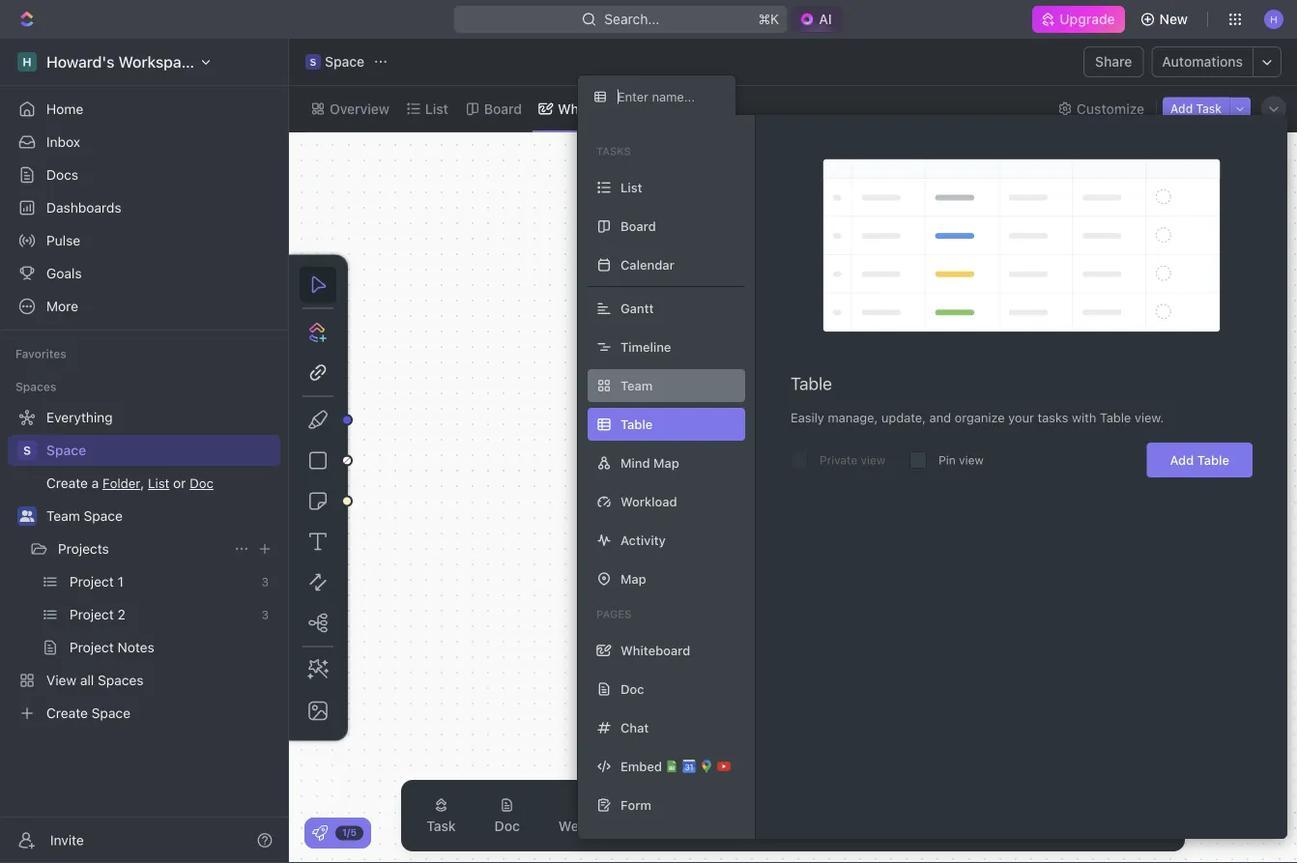 Task type: describe. For each thing, give the bounding box(es) containing it.
pages
[[596, 608, 632, 621]]

onboarding checklist button element
[[312, 826, 328, 841]]

easily
[[791, 410, 824, 425]]

share button
[[1084, 46, 1144, 77]]

team space link
[[46, 501, 276, 532]]

add task
[[1171, 102, 1222, 116]]

pin
[[939, 453, 956, 467]]

2 vertical spatial table
[[1198, 453, 1230, 467]]

1 horizontal spatial space, , element
[[305, 54, 321, 70]]

home link
[[8, 94, 280, 125]]

docs link
[[8, 160, 280, 190]]

favorites
[[15, 347, 66, 361]]

chat
[[621, 721, 649, 735]]

home
[[46, 101, 83, 117]]

1 horizontal spatial board
[[621, 219, 656, 233]]

new
[[1160, 11, 1188, 27]]

tasks
[[1038, 410, 1069, 425]]

update,
[[882, 410, 926, 425]]

user group image
[[20, 510, 34, 522]]

embed
[[621, 759, 662, 774]]

invite
[[50, 832, 84, 848]]

website
[[559, 818, 610, 834]]

automations button
[[1153, 47, 1253, 76]]

view for private view
[[861, 453, 886, 467]]

view.
[[1135, 410, 1164, 425]]

space link
[[46, 435, 276, 466]]

100%
[[1111, 158, 1145, 174]]

pulse link
[[8, 225, 280, 256]]

1 vertical spatial list
[[621, 180, 642, 195]]

1 vertical spatial map
[[621, 572, 647, 586]]

view
[[682, 101, 713, 116]]

easily manage, update, and organize your tasks with table view.
[[791, 410, 1164, 425]]

timeline
[[621, 340, 671, 354]]

team for team space
[[46, 508, 80, 524]]

manage,
[[828, 410, 878, 425]]

your
[[1008, 410, 1034, 425]]

board link
[[480, 95, 522, 122]]

google
[[727, 818, 772, 834]]

s space
[[310, 54, 365, 70]]

pin view
[[939, 453, 984, 467]]

1 vertical spatial table
[[1100, 410, 1131, 425]]

favorites button
[[8, 342, 74, 365]]

0 vertical spatial board
[[484, 101, 522, 116]]

upgrade
[[1060, 11, 1115, 27]]

private
[[820, 453, 858, 467]]

projects link
[[58, 534, 226, 565]]

0 vertical spatial whiteboard
[[558, 101, 632, 116]]

mind map
[[621, 456, 679, 470]]

add for add task
[[1171, 102, 1193, 116]]

gantt
[[621, 301, 654, 316]]

onboarding checklist button image
[[312, 826, 328, 841]]

activity
[[621, 533, 666, 548]]



Task type: locate. For each thing, give the bounding box(es) containing it.
pulse
[[46, 232, 80, 248]]

inbox
[[46, 134, 80, 150]]

map down activity
[[621, 572, 647, 586]]

1/5
[[342, 827, 357, 838]]

1 horizontal spatial team
[[621, 378, 653, 393]]

1 vertical spatial doc
[[495, 818, 520, 834]]

0 horizontal spatial s
[[23, 444, 31, 457]]

website button
[[543, 786, 626, 846]]

space for s space
[[325, 54, 365, 70]]

space up projects
[[84, 508, 123, 524]]

space inside team space link
[[84, 508, 123, 524]]

1 vertical spatial board
[[621, 219, 656, 233]]

space
[[325, 54, 365, 70], [46, 442, 86, 458], [84, 508, 123, 524]]

1 horizontal spatial view
[[959, 453, 984, 467]]

space for team space
[[84, 508, 123, 524]]

1 horizontal spatial docs
[[776, 818, 808, 834]]

1 vertical spatial task
[[427, 818, 456, 834]]

spaces
[[15, 380, 56, 393]]

automations
[[1162, 54, 1243, 70]]

map right mind
[[654, 456, 679, 470]]

1 vertical spatial add
[[1170, 453, 1194, 467]]

s for s
[[23, 444, 31, 457]]

google docs
[[727, 818, 808, 834]]

search...
[[604, 11, 660, 27]]

s inside s space
[[310, 56, 317, 67]]

⌘k
[[758, 11, 779, 27]]

1 vertical spatial whiteboard
[[621, 643, 690, 658]]

0 vertical spatial s
[[310, 56, 317, 67]]

team inside tree
[[46, 508, 80, 524]]

add task button
[[1163, 97, 1230, 120]]

overview
[[330, 101, 389, 116]]

doc inside button
[[495, 818, 520, 834]]

space up overview link
[[325, 54, 365, 70]]

whiteboard
[[558, 101, 632, 116], [621, 643, 690, 658]]

task
[[1196, 102, 1222, 116], [427, 818, 456, 834]]

view
[[861, 453, 886, 467], [959, 453, 984, 467]]

share
[[1095, 54, 1132, 70]]

add inside button
[[1171, 102, 1193, 116]]

1 vertical spatial s
[[23, 444, 31, 457]]

0 vertical spatial doc
[[621, 682, 644, 697]]

docs
[[46, 167, 78, 183], [776, 818, 808, 834]]

0 vertical spatial table
[[791, 373, 832, 394]]

customize button
[[1052, 95, 1151, 122]]

1 horizontal spatial table
[[1100, 410, 1131, 425]]

0 horizontal spatial doc
[[495, 818, 520, 834]]

0 vertical spatial team
[[621, 378, 653, 393]]

team for team
[[621, 378, 653, 393]]

docs down inbox
[[46, 167, 78, 183]]

list left board link
[[425, 101, 448, 116]]

list down tasks
[[621, 180, 642, 195]]

0 horizontal spatial space, , element
[[17, 441, 37, 460]]

table
[[791, 373, 832, 394], [1100, 410, 1131, 425], [1198, 453, 1230, 467]]

Enter name... field
[[616, 88, 720, 105]]

space, , element
[[305, 54, 321, 70], [17, 441, 37, 460]]

team space
[[46, 508, 123, 524]]

private view
[[820, 453, 886, 467]]

docs inside sidebar navigation
[[46, 167, 78, 183]]

board up calendar
[[621, 219, 656, 233]]

s
[[310, 56, 317, 67], [23, 444, 31, 457]]

map
[[654, 456, 679, 470], [621, 572, 647, 586]]

0 vertical spatial docs
[[46, 167, 78, 183]]

and
[[930, 410, 951, 425]]

s for s space
[[310, 56, 317, 67]]

team
[[621, 378, 653, 393], [46, 508, 80, 524]]

board right list link on the left of the page
[[484, 101, 522, 116]]

0 horizontal spatial map
[[621, 572, 647, 586]]

0 vertical spatial map
[[654, 456, 679, 470]]

calendar
[[621, 258, 675, 272]]

list link
[[421, 95, 448, 122]]

whiteboard up tasks
[[558, 101, 632, 116]]

dashboards link
[[8, 192, 280, 223]]

whiteboard down pages
[[621, 643, 690, 658]]

figma
[[649, 818, 688, 834]]

team right user group icon at left
[[46, 508, 80, 524]]

0 vertical spatial space
[[325, 54, 365, 70]]

2 view from the left
[[959, 453, 984, 467]]

customize
[[1077, 101, 1145, 116]]

overview link
[[326, 95, 389, 122]]

dashboards
[[46, 200, 121, 216]]

inbox link
[[8, 127, 280, 158]]

sidebar navigation
[[0, 39, 289, 863]]

list
[[425, 101, 448, 116], [621, 180, 642, 195]]

1 vertical spatial team
[[46, 508, 80, 524]]

tree
[[8, 402, 280, 729]]

add table
[[1170, 453, 1230, 467]]

tree inside sidebar navigation
[[8, 402, 280, 729]]

organize
[[955, 410, 1005, 425]]

goals link
[[8, 258, 280, 289]]

board
[[484, 101, 522, 116], [621, 219, 656, 233]]

s inside space, , 'element'
[[23, 444, 31, 457]]

tree containing space
[[8, 402, 280, 729]]

0 horizontal spatial board
[[484, 101, 522, 116]]

doc
[[621, 682, 644, 697], [495, 818, 520, 834]]

docs inside button
[[776, 818, 808, 834]]

0 vertical spatial task
[[1196, 102, 1222, 116]]

0 horizontal spatial task
[[427, 818, 456, 834]]

whiteboard link
[[554, 95, 632, 122]]

0 vertical spatial space, , element
[[305, 54, 321, 70]]

1 horizontal spatial task
[[1196, 102, 1222, 116]]

doc right task button
[[495, 818, 520, 834]]

upgrade link
[[1033, 6, 1125, 33]]

0 horizontal spatial view
[[861, 453, 886, 467]]

h
[[968, 159, 977, 173]]

add
[[1171, 102, 1193, 116], [1170, 453, 1194, 467]]

task left doc button at the bottom of the page
[[427, 818, 456, 834]]

doc up chat
[[621, 682, 644, 697]]

1 horizontal spatial list
[[621, 180, 642, 195]]

0 vertical spatial list
[[425, 101, 448, 116]]

figma button
[[634, 786, 703, 846]]

task down "automations" button
[[1196, 102, 1222, 116]]

1 horizontal spatial map
[[654, 456, 679, 470]]

space up 'team space'
[[46, 442, 86, 458]]

view button
[[657, 95, 719, 122]]

view right pin
[[959, 453, 984, 467]]

form
[[621, 798, 652, 813]]

projects
[[58, 541, 109, 557]]

1 view from the left
[[861, 453, 886, 467]]

0 horizontal spatial list
[[425, 101, 448, 116]]

1 vertical spatial space
[[46, 442, 86, 458]]

google docs button
[[711, 786, 824, 846]]

0 horizontal spatial team
[[46, 508, 80, 524]]

new button
[[1133, 4, 1200, 35]]

0 horizontal spatial table
[[791, 373, 832, 394]]

tasks
[[596, 145, 631, 158]]

1 vertical spatial docs
[[776, 818, 808, 834]]

1 vertical spatial space, , element
[[17, 441, 37, 460]]

space, , element inside sidebar navigation
[[17, 441, 37, 460]]

goals
[[46, 265, 82, 281]]

workload
[[621, 494, 677, 509]]

mind
[[621, 456, 650, 470]]

add for add table
[[1170, 453, 1194, 467]]

space inside space link
[[46, 442, 86, 458]]

task button
[[411, 786, 471, 846]]

view right private
[[861, 453, 886, 467]]

2 vertical spatial space
[[84, 508, 123, 524]]

1 horizontal spatial s
[[310, 56, 317, 67]]

with
[[1072, 410, 1097, 425]]

2 horizontal spatial table
[[1198, 453, 1230, 467]]

100% button
[[1107, 154, 1148, 178]]

doc button
[[479, 786, 535, 846]]

0 vertical spatial add
[[1171, 102, 1193, 116]]

view for pin view
[[959, 453, 984, 467]]

1 horizontal spatial doc
[[621, 682, 644, 697]]

docs right google
[[776, 818, 808, 834]]

0 horizontal spatial docs
[[46, 167, 78, 183]]

team down timeline
[[621, 378, 653, 393]]

view button
[[657, 86, 719, 131]]



Task type: vqa. For each thing, say whether or not it's contained in the screenshot.
first FROM from the right
no



